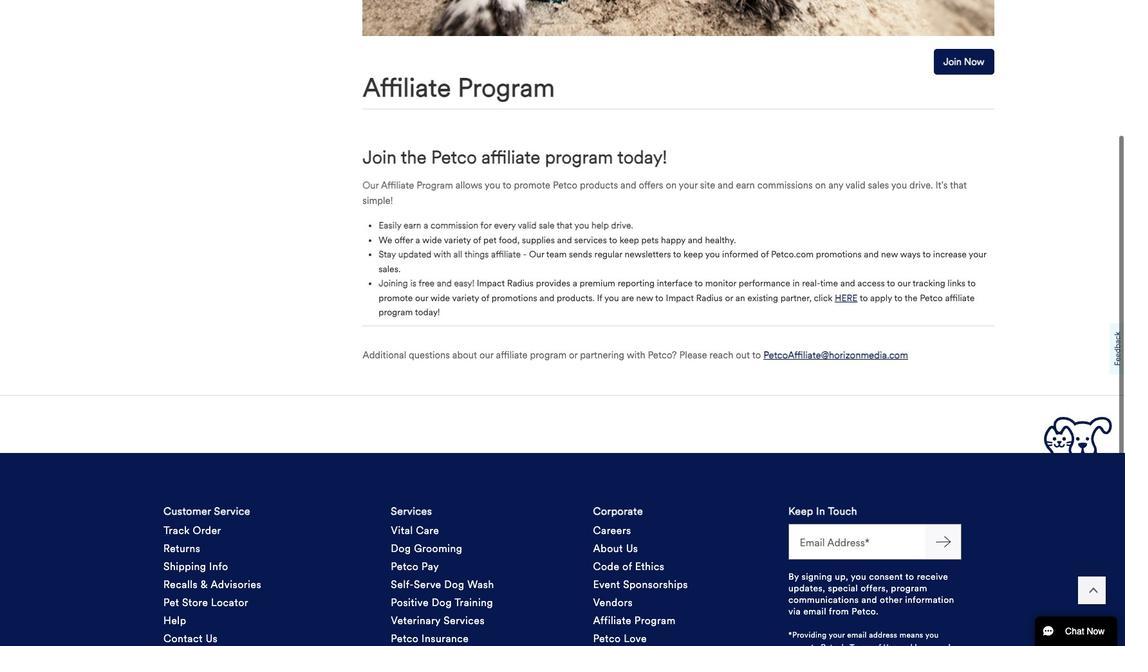 Task type: vqa. For each thing, say whether or not it's contained in the screenshot.


Task type: describe. For each thing, give the bounding box(es) containing it.
self-serve dog wash link
[[391, 573, 494, 591]]

shipping
[[164, 557, 206, 570]]

to inside easily earn a commission for every valid sale that you help drive. we offer a wide variety of pet food, supplies and services to keep pets happy and healthy.
[[609, 232, 618, 242]]

offer
[[395, 232, 413, 242]]

submit email address image
[[936, 531, 951, 547]]

offers,
[[861, 580, 889, 591]]

keep in touch
[[789, 502, 858, 514]]

code of ethics link
[[593, 555, 665, 573]]

access
[[858, 275, 885, 286]]

stay
[[379, 246, 396, 257]]

keep inside the our team sends regular newsletters to keep you informed of petco.com promotions and new ways to increase your sales.
[[684, 246, 703, 257]]

affiliate inside careers about us code of ethics event sponsorships vendors affiliate program petco love
[[593, 612, 632, 624]]

0 vertical spatial today!
[[618, 143, 667, 166]]

agree
[[789, 640, 809, 646]]

pets
[[642, 232, 659, 242]]

other
[[880, 592, 903, 603]]

every
[[494, 217, 516, 228]]

any
[[829, 176, 844, 188]]

sales
[[868, 176, 889, 188]]

of inside impact radius provides a premium reporting interface to monitor performance in real-time and access to our tracking links to promote our wide variety of promotions and products. if you are new to impact radius or an existing partner, click
[[481, 289, 489, 300]]

special
[[828, 580, 858, 591]]

customer service
[[164, 502, 250, 514]]

0 horizontal spatial radius
[[507, 275, 534, 286]]

email inside by signing up, you consent to receive updates, special offers, program communications and other information via email from petco.
[[804, 603, 827, 614]]

sales.
[[379, 261, 401, 271]]

corporate
[[593, 502, 643, 514]]

returns link
[[164, 537, 201, 555]]

affiliate program link
[[593, 609, 676, 627]]

valid inside allows you to promote petco products and offers on your site and earn commissions on any valid sales you drive. it's that simple!
[[846, 176, 866, 188]]

food,
[[499, 232, 520, 242]]

is
[[410, 275, 417, 286]]

easy!
[[454, 275, 475, 286]]

insurance
[[422, 630, 469, 642]]

pay
[[422, 557, 439, 570]]

ethics
[[635, 557, 665, 570]]

petco inside careers about us code of ethics event sponsorships vendors affiliate program petco love
[[593, 630, 621, 642]]

interface
[[657, 275, 693, 286]]

apply
[[871, 289, 893, 300]]

to inside by signing up, you consent to receive updates, special offers, program communications and other information via email from petco.
[[906, 568, 915, 579]]

in
[[817, 502, 826, 514]]

and up the here
[[841, 275, 856, 286]]

to inside allows you to promote petco products and offers on your site and earn commissions on any valid sales you drive. it's that simple!
[[503, 176, 512, 188]]

*providing your email address means you agree to
[[789, 628, 939, 646]]

vital care link
[[391, 519, 439, 537]]

1 on from the left
[[666, 176, 677, 188]]

and inside by signing up, you consent to receive updates, special offers, program communications and other information via email from petco.
[[862, 592, 878, 603]]

affiliate down food,
[[491, 246, 521, 257]]

of inside the our team sends regular newsletters to keep you informed of petco.com promotions and new ways to increase your sales.
[[761, 246, 769, 257]]

it's
[[936, 176, 948, 188]]

and up team
[[557, 232, 572, 242]]

our affiliate program
[[363, 176, 453, 188]]

partnering
[[580, 346, 625, 358]]

to inside *providing your email address means you agree to
[[812, 640, 819, 646]]

petco up the self-
[[391, 557, 419, 570]]

care
[[416, 521, 439, 534]]

easily
[[379, 217, 401, 228]]

pet store locator link
[[164, 591, 248, 609]]

commission
[[431, 217, 479, 228]]

our for team
[[529, 246, 544, 257]]

of inside careers about us code of ethics event sponsorships vendors affiliate program petco love
[[623, 557, 632, 570]]

join now link
[[934, 45, 995, 71]]

you right the allows
[[485, 176, 501, 188]]

services
[[575, 232, 607, 242]]

performance
[[739, 275, 791, 286]]

an
[[736, 289, 745, 300]]

click
[[814, 289, 833, 300]]

existing
[[748, 289, 779, 300]]

ways
[[900, 246, 921, 257]]

petco inside allows you to promote petco products and offers on your site and earn commissions on any valid sales you drive. it's that simple!
[[553, 176, 578, 188]]

promote inside allows you to promote petco products and offers on your site and earn commissions on any valid sales you drive. it's that simple!
[[514, 176, 551, 188]]

vital
[[391, 521, 413, 534]]

keep
[[789, 502, 814, 514]]

recalls & advisories link
[[164, 573, 261, 591]]

to down interface
[[656, 289, 664, 300]]

sale
[[539, 217, 555, 228]]

from
[[829, 603, 849, 614]]

0 vertical spatial the
[[401, 143, 427, 166]]

arrow right 12 button
[[926, 521, 962, 557]]

that inside easily earn a commission for every valid sale that you help drive. we offer a wide variety of pet food, supplies and services to keep pets happy and healthy.
[[557, 217, 573, 228]]

petco inside to apply to the petco affiliate program today!
[[920, 289, 943, 300]]

all
[[454, 246, 463, 257]]

updates,
[[789, 580, 826, 591]]

1 vertical spatial radius
[[696, 289, 723, 300]]

commissions
[[758, 176, 813, 188]]

wide inside impact radius provides a premium reporting interface to monitor performance in real-time and access to our tracking links to promote our wide variety of promotions and products. if you are new to impact radius or an existing partner, click
[[431, 289, 450, 300]]

join now affiliate program
[[363, 53, 985, 101]]

healthy.
[[705, 232, 736, 242]]

join for affiliate
[[363, 143, 397, 166]]

petco.
[[852, 603, 879, 614]]

2 horizontal spatial our
[[898, 275, 911, 286]]

newsletters
[[625, 246, 671, 257]]

your inside the our team sends regular newsletters to keep you informed of petco.com promotions and new ways to increase your sales.
[[969, 246, 987, 257]]

our team sends regular newsletters to keep you informed of petco.com promotions and new ways to increase your sales.
[[379, 246, 987, 271]]

0 horizontal spatial or
[[569, 346, 578, 358]]

petco insurance link
[[391, 627, 469, 645]]

questions
[[409, 346, 450, 358]]

1 vertical spatial impact
[[666, 289, 694, 300]]

sponsorships
[[623, 576, 688, 588]]

to right apply
[[895, 289, 903, 300]]

2 vertical spatial our
[[480, 346, 494, 358]]

0 vertical spatial impact
[[477, 275, 505, 286]]

our for affiliate
[[363, 176, 379, 188]]

things
[[465, 246, 489, 257]]

you inside impact radius provides a premium reporting interface to monitor performance in real-time and access to our tracking links to promote our wide variety of promotions and products. if you are new to impact radius or an existing partner, click
[[605, 289, 619, 300]]

help link
[[164, 609, 186, 627]]

order
[[193, 521, 221, 534]]

are
[[622, 289, 634, 300]]

and left offers
[[621, 176, 637, 188]]

your inside allows you to promote petco products and offers on your site and earn commissions on any valid sales you drive. it's that simple!
[[679, 176, 698, 188]]

&
[[201, 576, 208, 588]]

allows
[[456, 176, 483, 188]]

program inside by signing up, you consent to receive updates, special offers, program communications and other information via email from petco.
[[891, 580, 928, 591]]

keep inside easily earn a commission for every valid sale that you help drive. we offer a wide variety of pet food, supplies and services to keep pets happy and healthy.
[[620, 232, 639, 242]]

program left partnering
[[530, 346, 567, 358]]

positive dog training link
[[391, 591, 493, 609]]

drive. inside easily earn a commission for every valid sale that you help drive. we offer a wide variety of pet food, supplies and services to keep pets happy and healthy.
[[611, 217, 634, 228]]

you inside the our team sends regular newsletters to keep you informed of petco.com promotions and new ways to increase your sales.
[[705, 246, 720, 257]]

premium
[[580, 275, 616, 286]]

in
[[793, 275, 800, 286]]

today! inside to apply to the petco affiliate program today!
[[415, 304, 440, 315]]

careers about us code of ethics event sponsorships vendors affiliate program petco love
[[593, 521, 688, 642]]

real-
[[802, 275, 821, 286]]

affiliate right about
[[496, 346, 528, 358]]

info
[[209, 557, 228, 570]]

petcoaffiliate@horizonmedia.com
[[764, 346, 908, 358]]

address
[[869, 628, 898, 637]]

promotions inside the our team sends regular newsletters to keep you informed of petco.com promotions and new ways to increase your sales.
[[816, 246, 862, 257]]

wide inside easily earn a commission for every valid sale that you help drive. we offer a wide variety of pet food, supplies and services to keep pets happy and healthy.
[[422, 232, 442, 242]]

happy
[[661, 232, 686, 242]]

about
[[593, 539, 623, 552]]

1 vertical spatial dog
[[444, 576, 465, 588]]

sends
[[569, 246, 592, 257]]

to down happy
[[673, 246, 682, 257]]

valid inside easily earn a commission for every valid sale that you help drive. we offer a wide variety of pet food, supplies and services to keep pets happy and healthy.
[[518, 217, 537, 228]]



Task type: locate. For each thing, give the bounding box(es) containing it.
0 horizontal spatial valid
[[518, 217, 537, 228]]

petco down veterinary
[[391, 630, 419, 642]]

1 horizontal spatial on
[[816, 176, 826, 188]]

-
[[523, 246, 527, 257]]

email down 'petco.'
[[848, 628, 867, 637]]

dog down vital
[[391, 539, 411, 552]]

1 horizontal spatial valid
[[846, 176, 866, 188]]

1 vertical spatial that
[[557, 217, 573, 228]]

2 vertical spatial affiliate
[[593, 612, 632, 624]]

promotions
[[816, 246, 862, 257], [492, 289, 537, 300]]

help
[[164, 612, 186, 624]]

petco?
[[648, 346, 677, 358]]

0 horizontal spatial services
[[391, 502, 432, 514]]

links
[[948, 275, 966, 286]]

2 vertical spatial program
[[635, 612, 676, 624]]

you right if
[[605, 289, 619, 300]]

join inside join now affiliate program
[[944, 53, 962, 64]]

0 vertical spatial services
[[391, 502, 432, 514]]

0 vertical spatial variety
[[444, 232, 471, 242]]

on right offers
[[666, 176, 677, 188]]

2 horizontal spatial program
[[635, 612, 676, 624]]

email
[[804, 603, 827, 614], [848, 628, 867, 637]]

join
[[944, 53, 962, 64], [363, 143, 397, 166]]

of left pet
[[473, 232, 481, 242]]

today! up offers
[[618, 143, 667, 166]]

1 vertical spatial valid
[[518, 217, 537, 228]]

affiliate down links
[[946, 289, 975, 300]]

you inside by signing up, you consent to receive updates, special offers, program communications and other information via email from petco.
[[851, 568, 867, 579]]

recalls
[[164, 576, 198, 588]]

promotions inside impact radius provides a premium reporting interface to monitor performance in real-time and access to our tracking links to promote our wide variety of promotions and products. if you are new to impact radius or an existing partner, click
[[492, 289, 537, 300]]

1 horizontal spatial today!
[[618, 143, 667, 166]]

and up access
[[864, 246, 879, 257]]

you
[[485, 176, 501, 188], [892, 176, 907, 188], [575, 217, 589, 228], [705, 246, 720, 257], [605, 289, 619, 300], [851, 568, 867, 579], [926, 628, 939, 637]]

1 horizontal spatial promotions
[[816, 246, 862, 257]]

 image
[[363, 0, 995, 33]]

promote
[[514, 176, 551, 188], [379, 289, 413, 300]]

petcoaffiliate@horizonmedia.com link
[[764, 344, 908, 360]]

and down provides
[[540, 289, 555, 300]]

1 vertical spatial our
[[415, 289, 428, 300]]

0 vertical spatial your
[[679, 176, 698, 188]]

program up products
[[545, 143, 613, 166]]

0 vertical spatial dog
[[391, 539, 411, 552]]

0 horizontal spatial drive.
[[611, 217, 634, 228]]

1 horizontal spatial your
[[829, 628, 845, 637]]

to left 'receive'
[[906, 568, 915, 579]]

0 horizontal spatial our
[[415, 289, 428, 300]]

consent
[[869, 568, 903, 579]]

2 vertical spatial a
[[573, 275, 578, 286]]

please
[[680, 346, 707, 358]]

a up products.
[[573, 275, 578, 286]]

0 horizontal spatial join
[[363, 143, 397, 166]]

services inside vital care dog grooming petco pay self-serve dog wash positive dog training veterinary services petco insurance
[[444, 612, 485, 624]]

us inside track order returns shipping info recalls & advisories pet store locator help contact us
[[206, 630, 218, 642]]

new inside the our team sends regular newsletters to keep you informed of petco.com promotions and new ways to increase your sales.
[[881, 246, 898, 257]]

1 horizontal spatial services
[[444, 612, 485, 624]]

petco.com
[[771, 246, 814, 257]]

1 vertical spatial keep
[[684, 246, 703, 257]]

a left commission
[[424, 217, 428, 228]]

1 vertical spatial the
[[905, 289, 918, 300]]

keep
[[620, 232, 639, 242], [684, 246, 703, 257]]

the up our affiliate program
[[401, 143, 427, 166]]

petco down tracking
[[920, 289, 943, 300]]

of right informed
[[761, 246, 769, 257]]

us right contact
[[206, 630, 218, 642]]

and right free at left
[[437, 275, 452, 286]]

partner,
[[781, 289, 812, 300]]

pet
[[484, 232, 497, 242]]

on left any
[[816, 176, 826, 188]]

0 horizontal spatial your
[[679, 176, 698, 188]]

program inside careers about us code of ethics event sponsorships vendors affiliate program petco love
[[635, 612, 676, 624]]

0 horizontal spatial email
[[804, 603, 827, 614]]

a
[[424, 217, 428, 228], [416, 232, 420, 242], [573, 275, 578, 286]]

1 horizontal spatial keep
[[684, 246, 703, 257]]

reach
[[710, 346, 734, 358]]

wide up updated
[[422, 232, 442, 242]]

to right the out on the bottom of the page
[[753, 346, 761, 358]]

event sponsorships link
[[593, 573, 688, 591]]

1 vertical spatial affiliate
[[381, 176, 414, 188]]

to up regular
[[609, 232, 618, 242]]

your right increase
[[969, 246, 987, 257]]

1 vertical spatial program
[[417, 176, 453, 188]]

0 horizontal spatial program
[[417, 176, 453, 188]]

petco pay link
[[391, 555, 439, 573]]

reporting
[[618, 275, 655, 286]]

keep down happy
[[684, 246, 703, 257]]

radius down -
[[507, 275, 534, 286]]

1 horizontal spatial program
[[458, 69, 555, 101]]

0 horizontal spatial promotions
[[492, 289, 537, 300]]

0 vertical spatial promotions
[[816, 246, 862, 257]]

1 horizontal spatial that
[[950, 176, 967, 188]]

1 vertical spatial promote
[[379, 289, 413, 300]]

promote down joining
[[379, 289, 413, 300]]

by
[[789, 568, 799, 579]]

monitor
[[706, 275, 737, 286]]

your inside *providing your email address means you agree to
[[829, 628, 845, 637]]

help
[[592, 217, 609, 228]]

code
[[593, 557, 620, 570]]

track order returns shipping info recalls & advisories pet store locator help contact us
[[164, 521, 261, 642]]

1 vertical spatial or
[[569, 346, 578, 358]]

promotions up time
[[816, 246, 862, 257]]

us inside careers about us code of ethics event sponsorships vendors affiliate program petco love
[[626, 539, 638, 552]]

impact right easy!
[[477, 275, 505, 286]]

variety inside easily earn a commission for every valid sale that you help drive. we offer a wide variety of pet food, supplies and services to keep pets happy and healthy.
[[444, 232, 471, 242]]

affiliate up the allows
[[482, 143, 541, 166]]

0 vertical spatial wide
[[422, 232, 442, 242]]

self-
[[391, 576, 414, 588]]

and up 'petco.'
[[862, 592, 878, 603]]

and right happy
[[688, 232, 703, 242]]

earn inside easily earn a commission for every valid sale that you help drive. we offer a wide variety of pet food, supplies and services to keep pets happy and healthy.
[[404, 217, 421, 228]]

stay updated with all things affiliate -
[[379, 246, 527, 257]]

careers
[[593, 521, 632, 534]]

earn right site
[[736, 176, 755, 188]]

and right site
[[718, 176, 734, 188]]

join for program
[[944, 53, 962, 64]]

1 vertical spatial us
[[206, 630, 218, 642]]

0 horizontal spatial our
[[363, 176, 379, 188]]

the inside to apply to the petco affiliate program today!
[[905, 289, 918, 300]]

our right -
[[529, 246, 544, 257]]

email down "communications"
[[804, 603, 827, 614]]

2 horizontal spatial a
[[573, 275, 578, 286]]

1 vertical spatial earn
[[404, 217, 421, 228]]

advisories
[[211, 576, 261, 588]]

you right the "sales"
[[892, 176, 907, 188]]

you down healthy.
[[705, 246, 720, 257]]

0 horizontal spatial with
[[434, 246, 451, 257]]

0 vertical spatial keep
[[620, 232, 639, 242]]

0 vertical spatial with
[[434, 246, 451, 257]]

our down joining is free and easy!
[[415, 289, 428, 300]]

1 vertical spatial new
[[637, 289, 653, 300]]

0 vertical spatial program
[[458, 69, 555, 101]]

0 vertical spatial a
[[424, 217, 428, 228]]

0 horizontal spatial that
[[557, 217, 573, 228]]

new down reporting
[[637, 289, 653, 300]]

if
[[597, 289, 603, 300]]

you right means on the right
[[926, 628, 939, 637]]

impact
[[477, 275, 505, 286], [666, 289, 694, 300]]

1 vertical spatial with
[[627, 346, 646, 358]]

by signing up, you consent to receive updates, special offers, program communications and other information via email from petco.
[[789, 568, 955, 614]]

dog grooming link
[[391, 537, 463, 555]]

0 vertical spatial email
[[804, 603, 827, 614]]

us
[[626, 539, 638, 552], [206, 630, 218, 642]]

promote inside impact radius provides a premium reporting interface to monitor performance in real-time and access to our tracking links to promote our wide variety of promotions and products. if you are new to impact radius or an existing partner, click
[[379, 289, 413, 300]]

1 horizontal spatial email
[[848, 628, 867, 637]]

valid
[[846, 176, 866, 188], [518, 217, 537, 228]]

allows you to promote petco products and offers on your site and earn commissions on any valid sales you drive. it's that simple!
[[363, 176, 967, 204]]

free
[[419, 275, 435, 286]]

track
[[164, 521, 190, 534]]

services down training at bottom
[[444, 612, 485, 624]]

you right up,
[[851, 568, 867, 579]]

affiliate inside join now affiliate program
[[363, 69, 451, 101]]

join up our affiliate program
[[363, 143, 397, 166]]

wash
[[468, 576, 494, 588]]

1 horizontal spatial join
[[944, 53, 962, 64]]

0 vertical spatial that
[[950, 176, 967, 188]]

1 vertical spatial drive.
[[611, 217, 634, 228]]

earn inside allows you to promote petco products and offers on your site and earn commissions on any valid sales you drive. it's that simple!
[[736, 176, 755, 188]]

impact down interface
[[666, 289, 694, 300]]

1 horizontal spatial our
[[480, 346, 494, 358]]

1 vertical spatial our
[[529, 246, 544, 257]]

0 horizontal spatial the
[[401, 143, 427, 166]]

that right sale
[[557, 217, 573, 228]]

you inside *providing your email address means you agree to
[[926, 628, 939, 637]]

0 horizontal spatial new
[[637, 289, 653, 300]]

and inside the our team sends regular newsletters to keep you informed of petco.com promotions and new ways to increase your sales.
[[864, 246, 879, 257]]

email inside *providing your email address means you agree to
[[848, 628, 867, 637]]

of down things
[[481, 289, 489, 300]]

0 horizontal spatial a
[[416, 232, 420, 242]]

1 horizontal spatial promote
[[514, 176, 551, 188]]

with left 'petco?'
[[627, 346, 646, 358]]

0 vertical spatial earn
[[736, 176, 755, 188]]

supplies
[[522, 232, 555, 242]]

with left all
[[434, 246, 451, 257]]

1 horizontal spatial with
[[627, 346, 646, 358]]

1 horizontal spatial radius
[[696, 289, 723, 300]]

1 horizontal spatial earn
[[736, 176, 755, 188]]

about
[[453, 346, 477, 358]]

earn up offer
[[404, 217, 421, 228]]

dog down self-serve dog wash link
[[432, 594, 452, 606]]

2 on from the left
[[816, 176, 826, 188]]

0 vertical spatial drive.
[[910, 176, 933, 188]]

1 vertical spatial email
[[848, 628, 867, 637]]

to left monitor
[[695, 275, 703, 286]]

dog up positive dog training link
[[444, 576, 465, 588]]

promote down join the petco affiliate program today!
[[514, 176, 551, 188]]

joining is free and easy!
[[379, 275, 475, 286]]

our up simple!
[[363, 176, 379, 188]]

0 horizontal spatial keep
[[620, 232, 639, 242]]

services up vital care link
[[391, 502, 432, 514]]

tracking
[[913, 275, 946, 286]]

0 vertical spatial radius
[[507, 275, 534, 286]]

or
[[725, 289, 734, 300], [569, 346, 578, 358]]

0 vertical spatial our
[[363, 176, 379, 188]]

join left now
[[944, 53, 962, 64]]

us up code of ethics link
[[626, 539, 638, 552]]

the down tracking
[[905, 289, 918, 300]]

keep left 'pets'
[[620, 232, 639, 242]]

updated
[[398, 246, 432, 257]]

the
[[401, 143, 427, 166], [905, 289, 918, 300]]

careers link
[[593, 519, 632, 537]]

our right about
[[480, 346, 494, 358]]

your left site
[[679, 176, 698, 188]]

new left 'ways'
[[881, 246, 898, 257]]

up,
[[835, 568, 849, 579]]

radius
[[507, 275, 534, 286], [696, 289, 723, 300]]

1 vertical spatial promotions
[[492, 289, 537, 300]]

1 horizontal spatial the
[[905, 289, 918, 300]]

0 vertical spatial join
[[944, 53, 962, 64]]

touch
[[828, 502, 858, 514]]

2 vertical spatial dog
[[432, 594, 452, 606]]

track order link
[[164, 519, 221, 537]]

variety up all
[[444, 232, 471, 242]]

we
[[379, 232, 392, 242]]

to down join the petco affiliate program today!
[[503, 176, 512, 188]]

1 horizontal spatial drive.
[[910, 176, 933, 188]]

a inside impact radius provides a premium reporting interface to monitor performance in real-time and access to our tracking links to promote our wide variety of promotions and products. if you are new to impact radius or an existing partner, click
[[573, 275, 578, 286]]

wide
[[422, 232, 442, 242], [431, 289, 450, 300]]

0 vertical spatial or
[[725, 289, 734, 300]]

0 vertical spatial valid
[[846, 176, 866, 188]]

wide down free at left
[[431, 289, 450, 300]]

0 horizontal spatial earn
[[404, 217, 421, 228]]

pet
[[164, 594, 179, 606]]

that right the it's
[[950, 176, 967, 188]]

to right links
[[968, 275, 976, 286]]

with
[[434, 246, 451, 257], [627, 346, 646, 358]]

communications
[[789, 592, 859, 603]]

*providing
[[789, 628, 827, 637]]

easily earn a commission for every valid sale that you help drive. we offer a wide variety of pet food, supplies and services to keep pets happy and healthy.
[[379, 217, 736, 242]]

drive.
[[910, 176, 933, 188], [611, 217, 634, 228]]

to down access
[[860, 289, 868, 300]]

0 vertical spatial affiliate
[[363, 69, 451, 101]]

today! down free at left
[[415, 304, 440, 315]]

program inside join now affiliate program
[[458, 69, 555, 101]]

you inside easily earn a commission for every valid sale that you help drive. we offer a wide variety of pet food, supplies and services to keep pets happy and healthy.
[[575, 217, 589, 228]]

petco left love
[[593, 630, 621, 642]]

0 horizontal spatial promote
[[379, 289, 413, 300]]

variety down easy!
[[452, 289, 479, 300]]

program
[[458, 69, 555, 101], [417, 176, 453, 188], [635, 612, 676, 624]]

to up apply
[[887, 275, 896, 286]]

0 vertical spatial us
[[626, 539, 638, 552]]

additional questions about our affiliate program or partnering with petco? please reach out to petcoaffiliate@horizonmedia.com
[[363, 346, 908, 358]]

our
[[898, 275, 911, 286], [415, 289, 428, 300], [480, 346, 494, 358]]

variety inside impact radius provides a premium reporting interface to monitor performance in real-time and access to our tracking links to promote our wide variety of promotions and products. if you are new to impact radius or an existing partner, click
[[452, 289, 479, 300]]

affiliate inside to apply to the petco affiliate program today!
[[946, 289, 975, 300]]

our left tracking
[[898, 275, 911, 286]]

program up other
[[891, 580, 928, 591]]

program inside to apply to the petco affiliate program today!
[[379, 304, 413, 315]]

to right 'ways'
[[923, 246, 931, 257]]

1 horizontal spatial or
[[725, 289, 734, 300]]

1 vertical spatial today!
[[415, 304, 440, 315]]

or left "an"
[[725, 289, 734, 300]]

0 horizontal spatial today!
[[415, 304, 440, 315]]

2 vertical spatial your
[[829, 628, 845, 637]]

training
[[455, 594, 493, 606]]

drive. inside allows you to promote petco products and offers on your site and earn commissions on any valid sales you drive. it's that simple!
[[910, 176, 933, 188]]

or inside impact radius provides a premium reporting interface to monitor performance in real-time and access to our tracking links to promote our wide variety of promotions and products. if you are new to impact radius or an existing partner, click
[[725, 289, 734, 300]]

petco up the allows
[[431, 143, 477, 166]]

petco left products
[[553, 176, 578, 188]]

affiliate
[[482, 143, 541, 166], [491, 246, 521, 257], [946, 289, 975, 300], [496, 346, 528, 358]]

drive. right help
[[611, 217, 634, 228]]

to
[[503, 176, 512, 188], [609, 232, 618, 242], [673, 246, 682, 257], [923, 246, 931, 257], [695, 275, 703, 286], [887, 275, 896, 286], [968, 275, 976, 286], [656, 289, 664, 300], [860, 289, 868, 300], [895, 289, 903, 300], [753, 346, 761, 358], [906, 568, 915, 579], [812, 640, 819, 646]]

None email field
[[789, 521, 926, 557]]

your down the from
[[829, 628, 845, 637]]

today!
[[618, 143, 667, 166], [415, 304, 440, 315]]

provides
[[536, 275, 571, 286]]

0 vertical spatial new
[[881, 246, 898, 257]]

you up the "services"
[[575, 217, 589, 228]]

contact us link
[[164, 627, 218, 645]]

of right the code
[[623, 557, 632, 570]]

of
[[473, 232, 481, 242], [761, 246, 769, 257], [481, 289, 489, 300], [623, 557, 632, 570]]

of inside easily earn a commission for every valid sale that you help drive. we offer a wide variety of pet food, supplies and services to keep pets happy and healthy.
[[473, 232, 481, 242]]

0 horizontal spatial impact
[[477, 275, 505, 286]]

veterinary
[[391, 612, 441, 624]]

1 horizontal spatial a
[[424, 217, 428, 228]]

promotions down provides
[[492, 289, 537, 300]]

or left partnering
[[569, 346, 578, 358]]

increase
[[934, 246, 967, 257]]

1 vertical spatial join
[[363, 143, 397, 166]]

that inside allows you to promote petco products and offers on your site and earn commissions on any valid sales you drive. it's that simple!
[[950, 176, 967, 188]]

our inside the our team sends regular newsletters to keep you informed of petco.com promotions and new ways to increase your sales.
[[529, 246, 544, 257]]

2 horizontal spatial your
[[969, 246, 987, 257]]

returns
[[164, 539, 201, 552]]

to down the *providing
[[812, 640, 819, 646]]

program down joining
[[379, 304, 413, 315]]

drive. left the it's
[[910, 176, 933, 188]]

1 vertical spatial your
[[969, 246, 987, 257]]

1 vertical spatial a
[[416, 232, 420, 242]]

valid up the supplies
[[518, 217, 537, 228]]

new inside impact radius provides a premium reporting interface to monitor performance in real-time and access to our tracking links to promote our wide variety of promotions and products. if you are new to impact radius or an existing partner, click
[[637, 289, 653, 300]]

a right offer
[[416, 232, 420, 242]]



